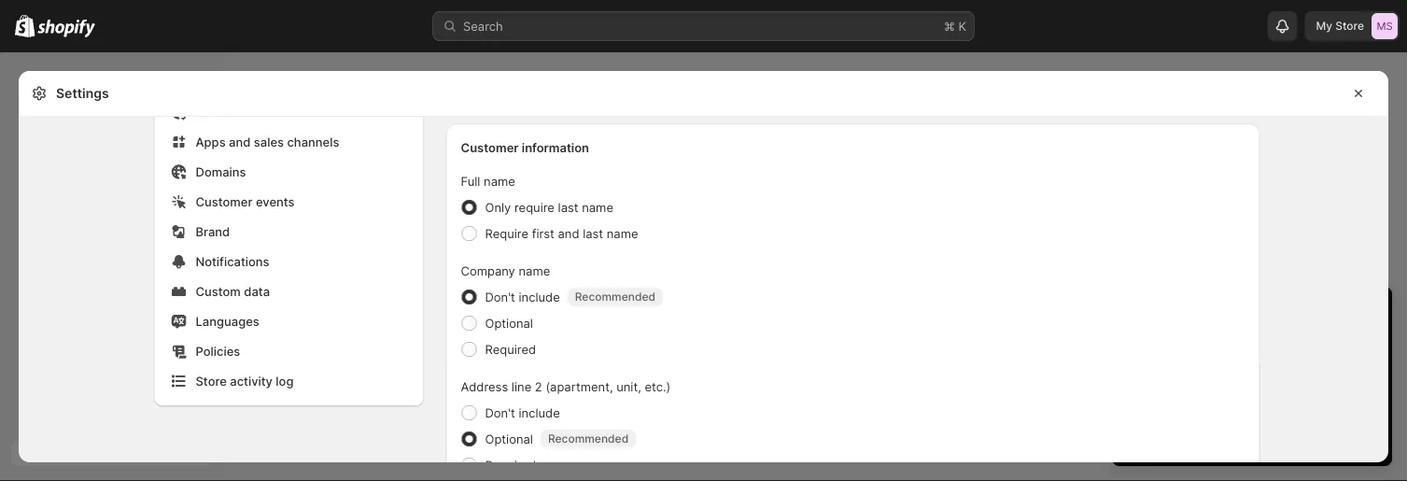 Task type: locate. For each thing, give the bounding box(es) containing it.
include down "company name"
[[519, 290, 560, 304]]

domains link
[[166, 159, 412, 185]]

to left a
[[1173, 337, 1185, 352]]

don't include
[[485, 290, 560, 304], [485, 405, 560, 420]]

0 vertical spatial 3
[[1131, 303, 1143, 326]]

and left add at bottom
[[1217, 393, 1238, 408]]

1 vertical spatial customer
[[196, 194, 253, 209]]

1 horizontal spatial customer
[[461, 140, 519, 155]]

0 horizontal spatial last
[[558, 200, 579, 214]]

markets
[[196, 105, 243, 119]]

optional down "company name"
[[485, 316, 533, 330]]

your
[[1250, 303, 1289, 326], [1344, 375, 1369, 389], [1241, 427, 1264, 441]]

activity
[[230, 374, 273, 388]]

dialog
[[1396, 71, 1408, 481]]

customer information
[[461, 140, 589, 155]]

store inside to customize your online store and add bonus features
[[1184, 393, 1213, 408]]

optional down line
[[485, 432, 533, 446]]

shopify image
[[15, 15, 35, 37], [38, 19, 95, 38]]

recommended for optional
[[548, 432, 629, 446]]

$1/month
[[1249, 356, 1303, 370]]

in
[[1230, 303, 1245, 326]]

1 vertical spatial recommended
[[548, 432, 629, 446]]

log
[[276, 374, 294, 388]]

store down policies
[[196, 374, 227, 388]]

1 required from the top
[[485, 342, 536, 356]]

store down months
[[1197, 375, 1227, 389]]

$50 app store credit link
[[1146, 375, 1263, 389]]

1 horizontal spatial shopify image
[[38, 19, 95, 38]]

recommended down (apartment,
[[548, 432, 629, 446]]

store
[[1197, 375, 1227, 389], [1184, 393, 1213, 408]]

policies link
[[166, 338, 412, 364]]

1 don't include from the top
[[485, 290, 560, 304]]

1 vertical spatial include
[[519, 405, 560, 420]]

1 horizontal spatial store
[[1336, 19, 1365, 33]]

markets link
[[166, 99, 412, 125]]

to customize your online store and add bonus features
[[1146, 375, 1369, 408]]

my store image
[[1372, 13, 1398, 39]]

1 vertical spatial your
[[1344, 375, 1369, 389]]

1 horizontal spatial plan
[[1267, 427, 1290, 441]]

don't include down line
[[485, 405, 560, 420]]

2 include from the top
[[519, 405, 560, 420]]

0 vertical spatial optional
[[485, 316, 533, 330]]

sales
[[254, 135, 284, 149]]

and down only require last name
[[558, 226, 580, 241]]

require first and last name
[[485, 226, 639, 241]]

2 don't from the top
[[485, 405, 515, 420]]

customer up "full name"
[[461, 140, 519, 155]]

first 3 months for $1/month
[[1146, 356, 1303, 370]]

0 vertical spatial don't include
[[485, 290, 560, 304]]

pick your plan
[[1215, 427, 1290, 441]]

pick
[[1215, 427, 1238, 441]]

store down the $50 app store credit link
[[1184, 393, 1213, 408]]

paid
[[1199, 337, 1223, 352]]

0 horizontal spatial 3
[[1131, 303, 1143, 326]]

my
[[1317, 19, 1333, 33]]

1 vertical spatial 3
[[1172, 356, 1180, 370]]

don't include down "company name"
[[485, 290, 560, 304]]

plan down bonus
[[1267, 427, 1290, 441]]

optional
[[485, 316, 533, 330], [485, 432, 533, 446]]

left
[[1195, 303, 1224, 326]]

1 horizontal spatial 3
[[1172, 356, 1180, 370]]

etc.)
[[645, 379, 671, 394]]

0 horizontal spatial first
[[532, 226, 555, 241]]

days
[[1148, 303, 1190, 326]]

1 vertical spatial store
[[196, 374, 227, 388]]

required up line
[[485, 342, 536, 356]]

0 vertical spatial recommended
[[575, 290, 656, 304]]

to
[[1173, 337, 1185, 352], [1266, 375, 1278, 389]]

first down only require last name
[[532, 226, 555, 241]]

required
[[485, 342, 536, 356], [485, 458, 536, 472]]

1 vertical spatial to
[[1266, 375, 1278, 389]]

0 vertical spatial your
[[1250, 303, 1289, 326]]

0 vertical spatial first
[[532, 226, 555, 241]]

for
[[1230, 356, 1245, 370]]

bonus
[[1267, 393, 1302, 408]]

store right my
[[1336, 19, 1365, 33]]

brand link
[[166, 219, 412, 245]]

1 don't from the top
[[485, 290, 515, 304]]

1 vertical spatial don't
[[485, 405, 515, 420]]

0 horizontal spatial store
[[196, 374, 227, 388]]

first
[[532, 226, 555, 241], [1146, 356, 1169, 370]]

k
[[959, 19, 967, 33]]

1 include from the top
[[519, 290, 560, 304]]

3 up app
[[1172, 356, 1180, 370]]

store inside 'settings' dialog
[[196, 374, 227, 388]]

0 horizontal spatial customer
[[196, 194, 253, 209]]

domains
[[196, 164, 246, 179]]

1 horizontal spatial to
[[1266, 375, 1278, 389]]

customer inside "customer events" link
[[196, 194, 253, 209]]

3 days left in your trial button
[[1112, 287, 1393, 326]]

1 vertical spatial last
[[583, 226, 604, 241]]

customer down "domains"
[[196, 194, 253, 209]]

include down 2
[[519, 405, 560, 420]]

languages link
[[166, 308, 412, 334]]

last up require first and last name at the left
[[558, 200, 579, 214]]

store activity log link
[[166, 368, 412, 394]]

0 vertical spatial customer
[[461, 140, 519, 155]]

line
[[512, 379, 532, 394]]

plan
[[1227, 337, 1251, 352], [1267, 427, 1290, 441]]

your up features
[[1344, 375, 1369, 389]]

your right in
[[1250, 303, 1289, 326]]

0 horizontal spatial plan
[[1227, 337, 1251, 352]]

credit
[[1230, 375, 1263, 389]]

0 vertical spatial last
[[558, 200, 579, 214]]

name
[[484, 174, 515, 188], [582, 200, 614, 214], [607, 226, 639, 241], [519, 263, 550, 278]]

only
[[485, 200, 511, 214]]

and right apps
[[229, 135, 251, 149]]

0 vertical spatial required
[[485, 342, 536, 356]]

plan up for
[[1227, 337, 1251, 352]]

⌘
[[944, 19, 955, 33]]

to down $1/month
[[1266, 375, 1278, 389]]

channels
[[287, 135, 339, 149]]

recommended down require first and last name at the left
[[575, 290, 656, 304]]

0 vertical spatial to
[[1173, 337, 1185, 352]]

switch to a paid plan and get:
[[1131, 337, 1302, 352]]

first up $50
[[1146, 356, 1169, 370]]

last
[[558, 200, 579, 214], [583, 226, 604, 241]]

store
[[1336, 19, 1365, 33], [196, 374, 227, 388]]

don't down "company name"
[[485, 290, 515, 304]]

name up only on the left top of page
[[484, 174, 515, 188]]

and up $1/month
[[1254, 337, 1276, 352]]

don't down the address on the left of the page
[[485, 405, 515, 420]]

required down line
[[485, 458, 536, 472]]

1 vertical spatial first
[[1146, 356, 1169, 370]]

my store
[[1317, 19, 1365, 33]]

1 vertical spatial optional
[[485, 432, 533, 446]]

0 vertical spatial include
[[519, 290, 560, 304]]

1 vertical spatial don't include
[[485, 405, 560, 420]]

require
[[485, 226, 529, 241]]

require
[[515, 200, 555, 214]]

2 required from the top
[[485, 458, 536, 472]]

company
[[461, 263, 515, 278]]

customize
[[1281, 375, 1340, 389]]

first inside 'settings' dialog
[[532, 226, 555, 241]]

customer
[[461, 140, 519, 155], [196, 194, 253, 209]]

3
[[1131, 303, 1143, 326], [1172, 356, 1180, 370]]

1 horizontal spatial first
[[1146, 356, 1169, 370]]

2
[[535, 379, 542, 394]]

$50 app store credit
[[1146, 375, 1263, 389]]

1 vertical spatial plan
[[1267, 427, 1290, 441]]

and
[[229, 135, 251, 149], [558, 226, 580, 241], [1254, 337, 1276, 352], [1217, 393, 1238, 408]]

your right pick at the bottom of page
[[1241, 427, 1264, 441]]

custom data
[[196, 284, 270, 298]]

address line 2 (apartment, unit, etc.)
[[461, 379, 671, 394]]

last down only require last name
[[583, 226, 604, 241]]

1 vertical spatial required
[[485, 458, 536, 472]]

policies
[[196, 344, 240, 358]]

3 left days
[[1131, 303, 1143, 326]]

1 vertical spatial store
[[1184, 393, 1213, 408]]

include
[[519, 290, 560, 304], [519, 405, 560, 420]]

app
[[1172, 375, 1194, 389]]

don't
[[485, 290, 515, 304], [485, 405, 515, 420]]

0 vertical spatial don't
[[485, 290, 515, 304]]

recommended
[[575, 290, 656, 304], [548, 432, 629, 446]]

name down only require last name
[[607, 226, 639, 241]]



Task type: vqa. For each thing, say whether or not it's contained in the screenshot.
email field
no



Task type: describe. For each thing, give the bounding box(es) containing it.
apps and sales channels
[[196, 135, 339, 149]]

and inside to customize your online store and add bonus features
[[1217, 393, 1238, 408]]

customer events
[[196, 194, 295, 209]]

get:
[[1279, 337, 1302, 352]]

name up require first and last name at the left
[[582, 200, 614, 214]]

$50
[[1146, 375, 1169, 389]]

2 optional from the top
[[485, 432, 533, 446]]

pick your plan link
[[1131, 421, 1374, 447]]

information
[[522, 140, 589, 155]]

3 days left in your trial element
[[1112, 335, 1393, 466]]

⌘ k
[[944, 19, 967, 33]]

unit,
[[617, 379, 642, 394]]

0 horizontal spatial shopify image
[[15, 15, 35, 37]]

company name
[[461, 263, 550, 278]]

3 days left in your trial
[[1131, 303, 1328, 326]]

only require last name
[[485, 200, 614, 214]]

0 vertical spatial store
[[1197, 375, 1227, 389]]

notifications
[[196, 254, 270, 269]]

online
[[1146, 393, 1180, 408]]

store activity log
[[196, 374, 294, 388]]

your inside dropdown button
[[1250, 303, 1289, 326]]

custom
[[196, 284, 241, 298]]

languages
[[196, 314, 259, 328]]

customer events link
[[166, 189, 412, 215]]

apps
[[196, 135, 226, 149]]

a
[[1188, 337, 1195, 352]]

full name
[[461, 174, 515, 188]]

3 inside '3 days left in your trial' element
[[1172, 356, 1180, 370]]

1 horizontal spatial last
[[583, 226, 604, 241]]

customer for customer events
[[196, 194, 253, 209]]

trial
[[1294, 303, 1328, 326]]

settings
[[56, 85, 109, 101]]

(apartment,
[[546, 379, 613, 394]]

custom data link
[[166, 278, 412, 305]]

0 vertical spatial store
[[1336, 19, 1365, 33]]

name down require first and last name at the left
[[519, 263, 550, 278]]

data
[[244, 284, 270, 298]]

full
[[461, 174, 480, 188]]

apps and sales channels link
[[166, 129, 412, 155]]

2 vertical spatial your
[[1241, 427, 1264, 441]]

0 vertical spatial plan
[[1227, 337, 1251, 352]]

events
[[256, 194, 295, 209]]

months
[[1183, 356, 1226, 370]]

recommended for don't include
[[575, 290, 656, 304]]

brand
[[196, 224, 230, 239]]

0 horizontal spatial to
[[1173, 337, 1185, 352]]

required for company
[[485, 342, 536, 356]]

notifications link
[[166, 248, 412, 275]]

customer for customer information
[[461, 140, 519, 155]]

settings dialog
[[19, 0, 1389, 481]]

add
[[1241, 393, 1263, 408]]

to inside to customize your online store and add bonus features
[[1266, 375, 1278, 389]]

switch
[[1131, 337, 1170, 352]]

address
[[461, 379, 508, 394]]

3 inside 3 days left in your trial dropdown button
[[1131, 303, 1143, 326]]

your inside to customize your online store and add bonus features
[[1344, 375, 1369, 389]]

search
[[463, 19, 503, 33]]

first inside '3 days left in your trial' element
[[1146, 356, 1169, 370]]

features
[[1305, 393, 1353, 408]]

2 don't include from the top
[[485, 405, 560, 420]]

required for address
[[485, 458, 536, 472]]

1 optional from the top
[[485, 316, 533, 330]]



